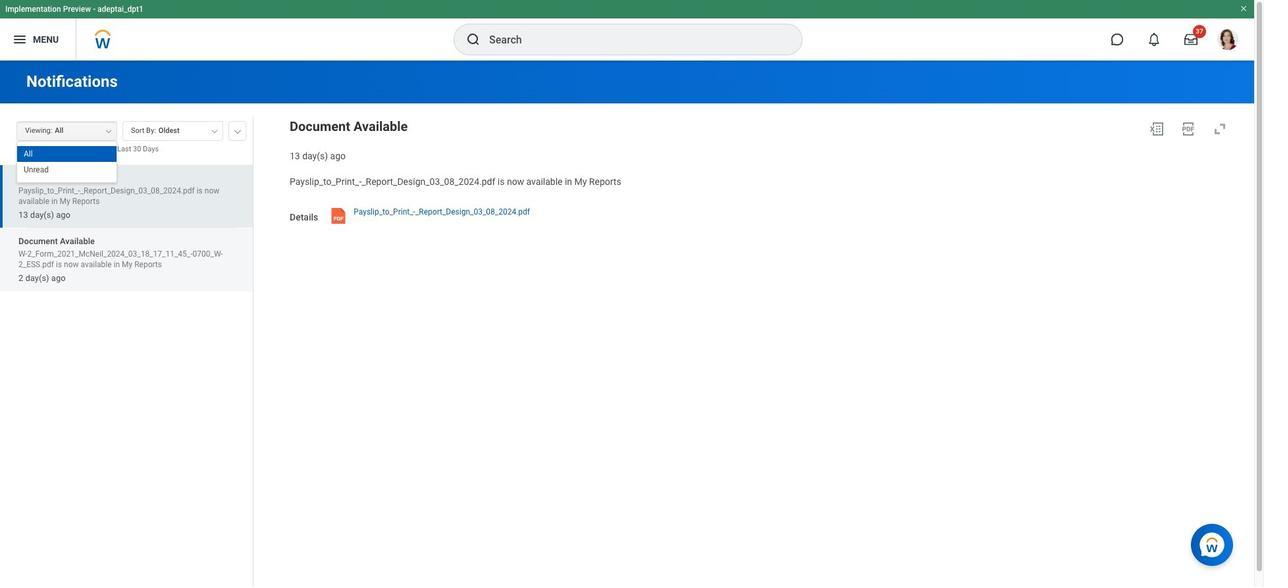 Task type: vqa. For each thing, say whether or not it's contained in the screenshot.
Personal link
no



Task type: locate. For each thing, give the bounding box(es) containing it.
close environment banner image
[[1241, 5, 1249, 13]]

main content
[[0, 61, 1255, 588]]

more image
[[234, 127, 242, 134]]

region
[[290, 116, 1234, 163]]

tab panel
[[0, 115, 253, 588]]

banner
[[0, 0, 1255, 61]]

Search Workday  search field
[[490, 25, 775, 54]]

export to excel image
[[1150, 121, 1166, 137]]

justify image
[[12, 32, 28, 47]]

inbox items list box
[[0, 165, 253, 588]]

notifications large image
[[1148, 33, 1162, 46]]



Task type: describe. For each thing, give the bounding box(es) containing it.
profile logan mcneil image
[[1218, 29, 1239, 53]]

fullscreen image
[[1213, 121, 1229, 137]]

view printable version (pdf) image
[[1181, 121, 1197, 137]]

search image
[[466, 32, 482, 47]]

viewing list box
[[17, 146, 117, 178]]

inbox large image
[[1185, 33, 1198, 46]]



